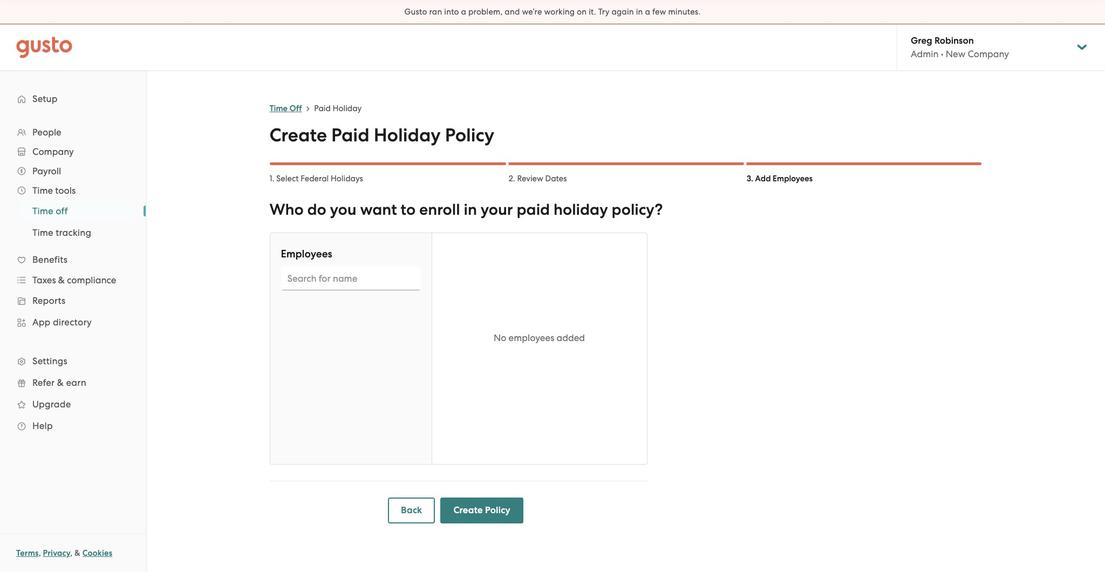 Task type: describe. For each thing, give the bounding box(es) containing it.
0 horizontal spatial in
[[464, 200, 477, 219]]

select
[[276, 174, 299, 183]]

list containing time off
[[0, 200, 146, 243]]

compliance
[[67, 275, 116, 285]]

who do you want to enroll in your paid holiday policy?
[[270, 200, 663, 219]]

off
[[56, 206, 68, 216]]

problem,
[[468, 7, 503, 17]]

dates
[[545, 174, 567, 183]]

tracking
[[56, 227, 91, 238]]

paid holiday
[[314, 104, 362, 113]]

tools
[[55, 185, 76, 196]]

2 a from the left
[[645, 7, 650, 17]]

add employees
[[755, 174, 813, 183]]

no employees added
[[494, 332, 585, 343]]

refer
[[32, 377, 55, 388]]

terms link
[[16, 548, 39, 558]]

benefits link
[[11, 250, 135, 269]]

it.
[[589, 7, 596, 17]]

company inside greg robinson admin • new company
[[968, 49, 1009, 59]]

terms
[[16, 548, 39, 558]]

refer & earn link
[[11, 373, 135, 392]]

off
[[290, 104, 302, 113]]

reports link
[[11, 291, 135, 310]]

time tracking
[[32, 227, 91, 238]]

ran
[[429, 7, 442, 17]]

& for earn
[[57, 377, 64, 388]]

Search for name search field
[[281, 267, 421, 290]]

paid
[[517, 200, 550, 219]]

setup
[[32, 93, 58, 104]]

taxes
[[32, 275, 56, 285]]

do
[[307, 200, 326, 219]]

holidays
[[331, 174, 363, 183]]

company inside 'dropdown button'
[[32, 146, 74, 157]]

settings
[[32, 356, 67, 366]]

gusto ran into a problem, and we're working on it. try again in a few minutes.
[[405, 7, 701, 17]]

setup link
[[11, 89, 135, 108]]

people
[[32, 127, 61, 138]]

reports
[[32, 295, 66, 306]]

cookies
[[82, 548, 112, 558]]

again
[[612, 7, 634, 17]]

holiday
[[554, 200, 608, 219]]

create policy
[[454, 505, 510, 516]]

refer & earn
[[32, 377, 86, 388]]

greg robinson admin • new company
[[911, 35, 1009, 59]]

0 horizontal spatial holiday
[[333, 104, 362, 113]]

review dates
[[517, 174, 567, 183]]

review
[[517, 174, 543, 183]]

time for time tracking
[[32, 227, 53, 238]]

& for compliance
[[58, 275, 65, 285]]

1 a from the left
[[461, 7, 466, 17]]

who
[[270, 200, 304, 219]]

time off link
[[270, 104, 302, 113]]

time for time off
[[32, 206, 53, 216]]

we're
[[522, 7, 542, 17]]

back
[[401, 505, 422, 516]]

privacy
[[43, 548, 70, 558]]

settings link
[[11, 351, 135, 371]]

policy?
[[612, 200, 663, 219]]

taxes & compliance button
[[11, 270, 135, 290]]

app
[[32, 317, 50, 328]]

earn
[[66, 377, 86, 388]]

new
[[946, 49, 966, 59]]

directory
[[53, 317, 92, 328]]

working
[[544, 7, 575, 17]]

app directory
[[32, 317, 92, 328]]

into
[[444, 7, 459, 17]]

create for create paid holiday policy
[[270, 124, 327, 146]]

time tools
[[32, 185, 76, 196]]

time for time tools
[[32, 185, 53, 196]]

help link
[[11, 416, 135, 436]]

home image
[[16, 36, 72, 58]]

gusto
[[405, 7, 427, 17]]

help
[[32, 420, 53, 431]]

and
[[505, 7, 520, 17]]



Task type: locate. For each thing, give the bounding box(es) containing it.
time off
[[32, 206, 68, 216]]

in left your
[[464, 200, 477, 219]]

time off
[[270, 104, 302, 113]]

policy inside button
[[485, 505, 510, 516]]

paid down paid holiday
[[331, 124, 369, 146]]

add
[[755, 174, 771, 183]]

want
[[360, 200, 397, 219]]

holiday
[[333, 104, 362, 113], [374, 124, 441, 146]]

0 vertical spatial holiday
[[333, 104, 362, 113]]

1 vertical spatial employees
[[281, 248, 332, 260]]

1 horizontal spatial create
[[454, 505, 483, 516]]

2 vertical spatial &
[[75, 548, 80, 558]]

your
[[481, 200, 513, 219]]

time inside dropdown button
[[32, 185, 53, 196]]

on
[[577, 7, 587, 17]]

1 vertical spatial policy
[[485, 505, 510, 516]]

list containing people
[[0, 123, 146, 437]]

create inside button
[[454, 505, 483, 516]]

, left cookies
[[70, 548, 73, 558]]

greg
[[911, 35, 932, 46]]

1 horizontal spatial paid
[[331, 124, 369, 146]]

back link
[[388, 498, 435, 523]]

0 vertical spatial policy
[[445, 124, 494, 146]]

0 horizontal spatial employees
[[281, 248, 332, 260]]

in right again
[[636, 7, 643, 17]]

time off link
[[19, 201, 135, 221]]

app directory link
[[11, 312, 135, 332]]

1 horizontal spatial employees
[[773, 174, 813, 183]]

1 , from the left
[[39, 548, 41, 558]]

added
[[557, 332, 585, 343]]

0 horizontal spatial ,
[[39, 548, 41, 558]]

cookies button
[[82, 547, 112, 560]]

few
[[652, 7, 666, 17]]

0 vertical spatial paid
[[314, 104, 331, 113]]

a right into
[[461, 7, 466, 17]]

employees down do
[[281, 248, 332, 260]]

,
[[39, 548, 41, 558], [70, 548, 73, 558]]

upgrade link
[[11, 394, 135, 414]]

time tools button
[[11, 181, 135, 200]]

0 horizontal spatial create
[[270, 124, 327, 146]]

create
[[270, 124, 327, 146], [454, 505, 483, 516]]

company right new in the right of the page
[[968, 49, 1009, 59]]

terms , privacy , & cookies
[[16, 548, 112, 558]]

people button
[[11, 123, 135, 142]]

•
[[941, 49, 944, 59]]

1 horizontal spatial ,
[[70, 548, 73, 558]]

list
[[0, 123, 146, 437], [0, 200, 146, 243]]

0 horizontal spatial company
[[32, 146, 74, 157]]

to
[[401, 200, 416, 219]]

payroll
[[32, 166, 61, 176]]

try
[[598, 7, 610, 17]]

0 vertical spatial employees
[[773, 174, 813, 183]]

1 horizontal spatial holiday
[[374, 124, 441, 146]]

1 vertical spatial company
[[32, 146, 74, 157]]

paid right off
[[314, 104, 331, 113]]

create for create policy
[[454, 505, 483, 516]]

1 list from the top
[[0, 123, 146, 437]]

employees right add
[[773, 174, 813, 183]]

0 vertical spatial company
[[968, 49, 1009, 59]]

no
[[494, 332, 506, 343]]

a left few
[[645, 7, 650, 17]]

& inside dropdown button
[[58, 275, 65, 285]]

robinson
[[935, 35, 974, 46]]

1 horizontal spatial company
[[968, 49, 1009, 59]]

0 horizontal spatial a
[[461, 7, 466, 17]]

select federal holidays
[[276, 174, 363, 183]]

0 vertical spatial in
[[636, 7, 643, 17]]

company down people
[[32, 146, 74, 157]]

privacy link
[[43, 548, 70, 558]]

1 vertical spatial paid
[[331, 124, 369, 146]]

1 horizontal spatial a
[[645, 7, 650, 17]]

employees
[[509, 332, 554, 343]]

gusto navigation element
[[0, 71, 146, 454]]

admin
[[911, 49, 939, 59]]

a
[[461, 7, 466, 17], [645, 7, 650, 17]]

upgrade
[[32, 399, 71, 410]]

1 vertical spatial create
[[454, 505, 483, 516]]

taxes & compliance
[[32, 275, 116, 285]]

federal
[[301, 174, 329, 183]]

0 horizontal spatial paid
[[314, 104, 331, 113]]

, left the privacy link in the bottom left of the page
[[39, 548, 41, 558]]

create policy button
[[441, 498, 523, 523]]

you
[[330, 200, 357, 219]]

company button
[[11, 142, 135, 161]]

1 vertical spatial holiday
[[374, 124, 441, 146]]

1 vertical spatial &
[[57, 377, 64, 388]]

& right taxes
[[58, 275, 65, 285]]

1 horizontal spatial in
[[636, 7, 643, 17]]

minutes.
[[668, 7, 701, 17]]

payroll button
[[11, 161, 135, 181]]

2 , from the left
[[70, 548, 73, 558]]

& left 'cookies' button
[[75, 548, 80, 558]]

& left earn at the bottom left of the page
[[57, 377, 64, 388]]

0 vertical spatial &
[[58, 275, 65, 285]]

company
[[968, 49, 1009, 59], [32, 146, 74, 157]]

2 list from the top
[[0, 200, 146, 243]]

&
[[58, 275, 65, 285], [57, 377, 64, 388], [75, 548, 80, 558]]

time tracking link
[[19, 223, 135, 242]]

enroll
[[419, 200, 460, 219]]

policy
[[445, 124, 494, 146], [485, 505, 510, 516]]

create paid holiday policy
[[270, 124, 494, 146]]

0 vertical spatial create
[[270, 124, 327, 146]]

time for time off
[[270, 104, 288, 113]]

benefits
[[32, 254, 68, 265]]

employees
[[773, 174, 813, 183], [281, 248, 332, 260]]

paid
[[314, 104, 331, 113], [331, 124, 369, 146]]

1 vertical spatial in
[[464, 200, 477, 219]]



Task type: vqa. For each thing, say whether or not it's contained in the screenshot.
Refer & earn link
yes



